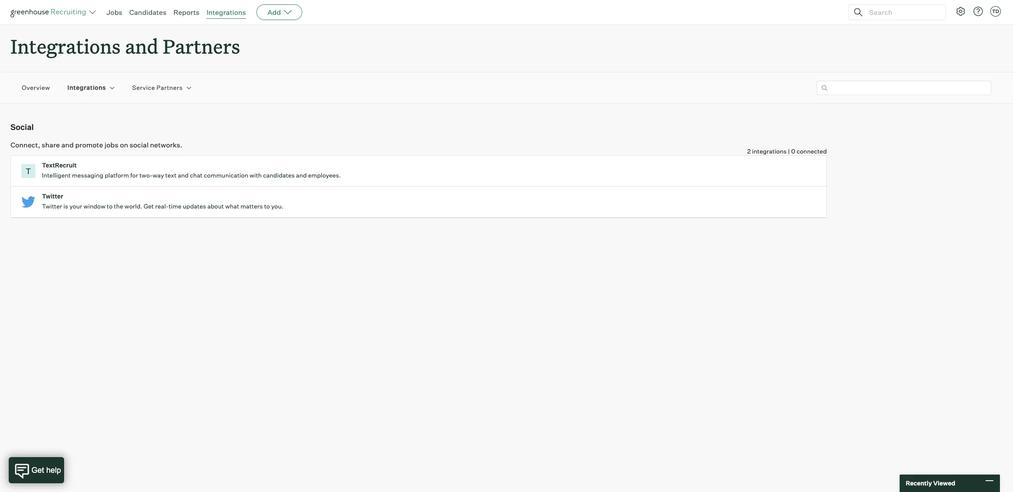 Task type: locate. For each thing, give the bounding box(es) containing it.
2 integrations | 0 connected
[[748, 148, 827, 155]]

integrations
[[752, 148, 787, 155]]

and right text
[[178, 172, 189, 179]]

two-
[[139, 172, 153, 179]]

integrations
[[207, 8, 246, 17], [10, 33, 121, 59], [67, 84, 106, 91]]

partners right 'service'
[[157, 84, 183, 91]]

integrations link
[[207, 8, 246, 17], [67, 84, 106, 92]]

configure image
[[956, 6, 966, 17]]

1 vertical spatial twitter
[[42, 203, 62, 210]]

way
[[153, 172, 164, 179]]

service
[[132, 84, 155, 91]]

to left the you.
[[264, 203, 270, 210]]

to
[[107, 203, 113, 210], [264, 203, 270, 210]]

and right share
[[61, 141, 74, 149]]

employees.
[[308, 172, 341, 179]]

2 twitter from the top
[[42, 203, 62, 210]]

overview
[[22, 84, 50, 91]]

intelligent
[[42, 172, 71, 179]]

jobs
[[106, 8, 122, 17]]

td button
[[991, 6, 1001, 17]]

1 twitter from the top
[[42, 193, 63, 200]]

partners down the reports link
[[163, 33, 240, 59]]

0
[[792, 148, 796, 155]]

0 vertical spatial twitter
[[42, 193, 63, 200]]

1 vertical spatial integrations
[[10, 33, 121, 59]]

connect, share and promote jobs on social networks.
[[10, 141, 182, 149]]

textrecruit
[[42, 162, 77, 169]]

social
[[10, 122, 34, 132]]

candidates link
[[129, 8, 167, 17]]

twitter left is
[[42, 203, 62, 210]]

get
[[144, 203, 154, 210]]

world.
[[125, 203, 142, 210]]

window
[[84, 203, 105, 210]]

share
[[42, 141, 60, 149]]

0 vertical spatial integrations
[[207, 8, 246, 17]]

1 vertical spatial integrations link
[[67, 84, 106, 92]]

and right 'candidates'
[[296, 172, 307, 179]]

None text field
[[817, 81, 992, 95]]

0 horizontal spatial to
[[107, 203, 113, 210]]

partners
[[163, 33, 240, 59], [157, 84, 183, 91]]

0 vertical spatial integrations link
[[207, 8, 246, 17]]

twitter
[[42, 193, 63, 200], [42, 203, 62, 210]]

add
[[268, 8, 281, 17]]

platform
[[105, 172, 129, 179]]

messaging
[[72, 172, 103, 179]]

to left the
[[107, 203, 113, 210]]

service partners
[[132, 84, 183, 91]]

real-
[[155, 203, 169, 210]]

you.
[[271, 203, 284, 210]]

overview link
[[22, 84, 50, 92]]

recently
[[906, 480, 932, 487]]

1 horizontal spatial to
[[264, 203, 270, 210]]

updates
[[183, 203, 206, 210]]

Search text field
[[867, 6, 938, 19]]

recently viewed
[[906, 480, 956, 487]]

1 to from the left
[[107, 203, 113, 210]]

twitter down intelligent
[[42, 193, 63, 200]]

and
[[125, 33, 158, 59], [61, 141, 74, 149], [178, 172, 189, 179], [296, 172, 307, 179]]

with
[[250, 172, 262, 179]]

for
[[130, 172, 138, 179]]

chat
[[190, 172, 203, 179]]

greenhouse recruiting image
[[10, 7, 89, 17]]

twitter twitter is your window to the world. get real-time updates about what matters to you.
[[42, 193, 284, 210]]

textrecruit intelligent messaging platform for two-way text and chat communication with candidates and employees.
[[42, 162, 341, 179]]

networks.
[[150, 141, 182, 149]]

about
[[207, 203, 224, 210]]



Task type: vqa. For each thing, say whether or not it's contained in the screenshot.
-
no



Task type: describe. For each thing, give the bounding box(es) containing it.
reports link
[[174, 8, 200, 17]]

integrations and partners
[[10, 33, 240, 59]]

candidates
[[263, 172, 295, 179]]

time
[[169, 203, 182, 210]]

and down candidates link
[[125, 33, 158, 59]]

your
[[70, 203, 82, 210]]

on
[[120, 141, 128, 149]]

t
[[26, 166, 31, 176]]

2 to from the left
[[264, 203, 270, 210]]

jobs link
[[106, 8, 122, 17]]

viewed
[[934, 480, 956, 487]]

0 vertical spatial partners
[[163, 33, 240, 59]]

0 horizontal spatial integrations link
[[67, 84, 106, 92]]

add button
[[257, 4, 302, 20]]

td
[[993, 8, 1000, 14]]

connect,
[[10, 141, 40, 149]]

td button
[[989, 4, 1003, 18]]

reports
[[174, 8, 200, 17]]

the
[[114, 203, 123, 210]]

|
[[788, 148, 790, 155]]

matters
[[241, 203, 263, 210]]

2
[[748, 148, 751, 155]]

connected
[[797, 148, 827, 155]]

jobs
[[105, 141, 118, 149]]

social
[[130, 141, 149, 149]]

2 vertical spatial integrations
[[67, 84, 106, 91]]

promote
[[75, 141, 103, 149]]

is
[[63, 203, 68, 210]]

service partners link
[[132, 84, 183, 92]]

text
[[165, 172, 177, 179]]

candidates
[[129, 8, 167, 17]]

communication
[[204, 172, 248, 179]]

what
[[225, 203, 239, 210]]

1 horizontal spatial integrations link
[[207, 8, 246, 17]]

1 vertical spatial partners
[[157, 84, 183, 91]]



